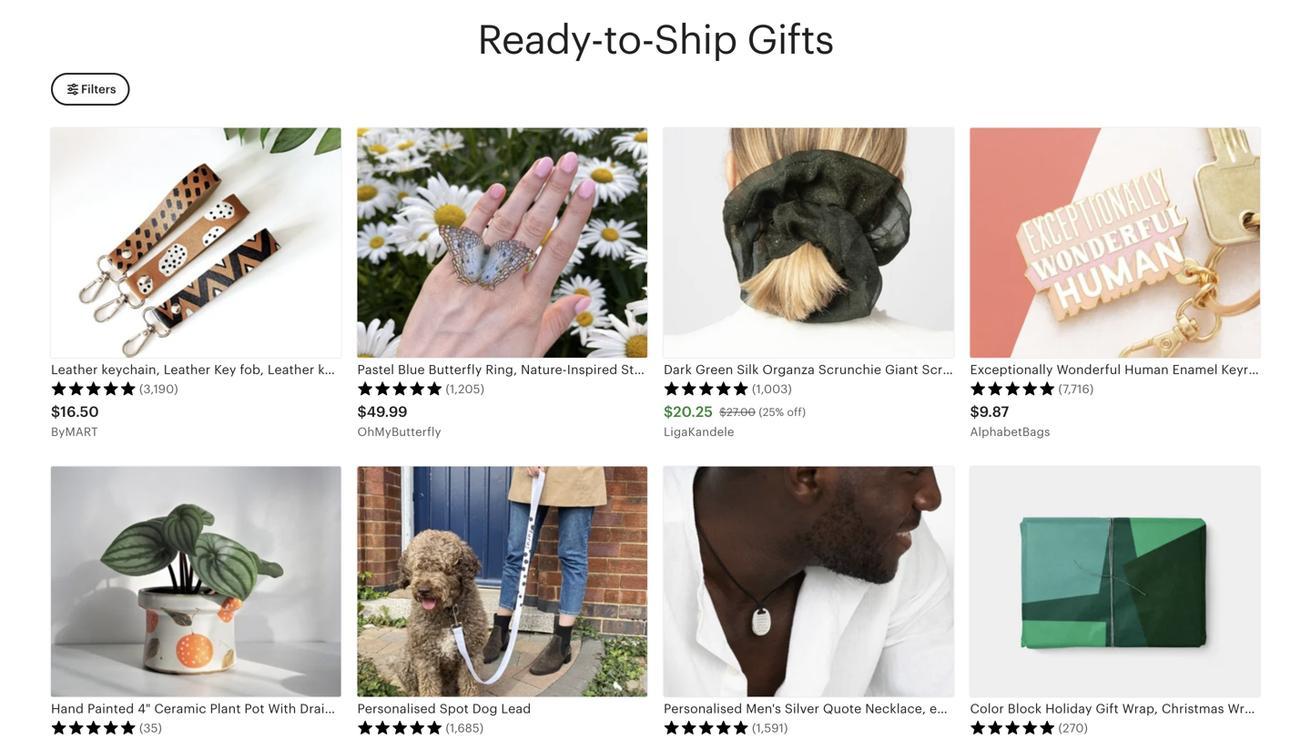 Task type: locate. For each thing, give the bounding box(es) containing it.
5 out of 5 stars image up 9.87
[[970, 381, 1056, 396]]

5 out of 5 stars image down keychain,
[[357, 381, 443, 396]]

5 out of 5 stars image for (1,685)
[[357, 720, 443, 735]]

$ up ohmybutterfly
[[357, 404, 367, 420]]

(1,591)
[[752, 722, 788, 735]]

color block holiday gift wrap, christmas wrapping paper, modern shapes gift wrap, colorful gift wrap, ecofriendly, printable image
[[970, 467, 1260, 697]]

5 out of 5 stars image left (270)
[[970, 720, 1056, 735]]

1 horizontal spatial leather
[[164, 363, 211, 377]]

pastel blue butterfly ring, nature-inspired statement ring for nature lovers, cute gift for her, fun korean butterfly ring, tender blue ring image
[[357, 128, 647, 358]]

5 out of 5 stars image inside (35) link
[[51, 720, 137, 735]]

leather up (3,190)
[[164, 363, 211, 377]]

exceptionally wonderful human enamel keyring - keychain - positive post - enamel charm - enamel key chain - flair - gift for friend image
[[970, 128, 1260, 358]]

$ for 49.99
[[357, 404, 367, 420]]

5 out of 5 stars image inside the (1,591) link
[[664, 720, 749, 735]]

ohmybutterfly
[[357, 425, 441, 439]]

leather right fob,
[[268, 363, 314, 377]]

$
[[51, 404, 60, 420], [357, 404, 367, 420], [664, 404, 673, 420], [970, 404, 979, 420], [719, 406, 726, 418]]

5 out of 5 stars image left (35) at the bottom left of the page
[[51, 720, 137, 735]]

(3,190)
[[139, 383, 178, 396]]

(1,003)
[[752, 383, 792, 396]]

5 out of 5 stars image
[[51, 381, 137, 396], [357, 381, 443, 396], [664, 381, 749, 396], [970, 381, 1056, 396], [51, 720, 137, 735], [357, 720, 443, 735], [664, 720, 749, 735], [970, 720, 1056, 735]]

$ up alphabetbags
[[970, 404, 979, 420]]

alphabetbags
[[970, 425, 1050, 439]]

personalised spot dog lead
[[357, 702, 531, 716]]

dog
[[472, 702, 498, 716]]

leather up 16.50
[[51, 363, 98, 377]]

5 out of 5 stars image down personalised
[[357, 720, 443, 735]]

2 horizontal spatial leather
[[268, 363, 314, 377]]

keyholder,
[[318, 363, 382, 377]]

0 horizontal spatial leather
[[51, 363, 98, 377]]

ship
[[654, 17, 737, 63]]

$ for 16.50
[[51, 404, 60, 420]]

$ 20.25 $ 27.00 (25% off) ligakandele
[[664, 404, 806, 439]]

to-
[[603, 17, 654, 63]]

$ 49.99 ohmybutterfly
[[357, 404, 441, 439]]

$ inside $ 16.50 bymart
[[51, 404, 60, 420]]

$ inside $ 9.87 alphabetbags
[[970, 404, 979, 420]]

bymart
[[51, 425, 98, 439]]

5 out of 5 stars image up 20.25
[[664, 381, 749, 396]]

gift
[[497, 363, 518, 377]]

5 out of 5 stars image inside (270) link
[[970, 720, 1056, 735]]

leather
[[51, 363, 98, 377], [164, 363, 211, 377], [268, 363, 314, 377]]

(1,591) link
[[664, 467, 954, 740]]

(270) link
[[970, 467, 1260, 740]]

5 out of 5 stars image for (7,716)
[[970, 381, 1056, 396]]

27.00
[[726, 406, 756, 418]]

5 out of 5 stars image left the (1,591)
[[664, 720, 749, 735]]

(7,716)
[[1058, 383, 1094, 396]]

$ inside $ 49.99 ohmybutterfly
[[357, 404, 367, 420]]

(25%
[[759, 406, 784, 418]]

(1,205)
[[446, 383, 484, 396]]

$ up bymart
[[51, 404, 60, 420]]

$ up ligakandele
[[664, 404, 673, 420]]

1 leather from the left
[[51, 363, 98, 377]]

3 leather from the left
[[268, 363, 314, 377]]

personalised men's silver quote necklace, engraved message necklace, song quote necklace, personalised man's necklace image
[[664, 467, 954, 697]]

gifts
[[747, 17, 834, 63]]

5 out of 5 stars image up 16.50
[[51, 381, 137, 396]]

(35) link
[[51, 467, 341, 740]]

dark green silk organza scrunchie giant scrunchie 100% silk scrunchie hair accessories festive scrunchie gift christmas scrunchie gift image
[[664, 128, 954, 358]]

(270)
[[1058, 722, 1088, 735]]

(35)
[[139, 722, 162, 735]]

9.87
[[979, 404, 1009, 420]]



Task type: describe. For each thing, give the bounding box(es) containing it.
5 out of 5 stars image for (3,190)
[[51, 381, 137, 396]]

ligakandele
[[664, 425, 734, 439]]

$ for 9.87
[[970, 404, 979, 420]]

keychain,
[[101, 363, 160, 377]]

20.25
[[673, 404, 713, 420]]

$ for 20.25
[[664, 404, 673, 420]]

personalised spot dog lead image
[[357, 467, 647, 697]]

filters button
[[51, 73, 130, 106]]

2 leather from the left
[[164, 363, 211, 377]]

5 out of 5 stars image for (1,205)
[[357, 381, 443, 396]]

leather keychain, leather key fob, leather keyholder, keychain, unique gift image
[[51, 128, 341, 358]]

$ 9.87 alphabetbags
[[970, 404, 1050, 439]]

ready-to-ship gifts
[[477, 17, 834, 63]]

key
[[214, 363, 236, 377]]

$ 16.50 bymart
[[51, 404, 99, 439]]

ready-
[[477, 17, 603, 63]]

lead
[[501, 702, 531, 716]]

5 out of 5 stars image for (270)
[[970, 720, 1056, 735]]

(1,685)
[[446, 722, 484, 735]]

5 out of 5 stars image for (35)
[[51, 720, 137, 735]]

hand painted 4" ceramic plant pot with drainage / cute indoor planter / fruits lemon orange lychee decorative bowl & candle holder image
[[51, 467, 341, 697]]

49.99
[[367, 404, 408, 420]]

keychain,
[[386, 363, 446, 377]]

$ right 20.25
[[719, 406, 726, 418]]

leather keychain, leather key fob, leather keyholder, keychain, unique gift
[[51, 363, 518, 377]]

5 out of 5 stars image for (1,591)
[[664, 720, 749, 735]]

spot
[[439, 702, 469, 716]]

fob,
[[240, 363, 264, 377]]

filters
[[81, 83, 116, 96]]

unique
[[449, 363, 493, 377]]

personalised
[[357, 702, 436, 716]]

off)
[[787, 406, 806, 418]]

16.50
[[60, 404, 99, 420]]

5 out of 5 stars image for (1,003)
[[664, 381, 749, 396]]



Task type: vqa. For each thing, say whether or not it's contained in the screenshot.
'Enzyme Cleansing Oil Balm - Gel to Milk Cleanser - Pineapple + Papaya + Sea Buckthorn - Naturally Exfoliating, Promotes a Vibrant Appearance' image at right
no



